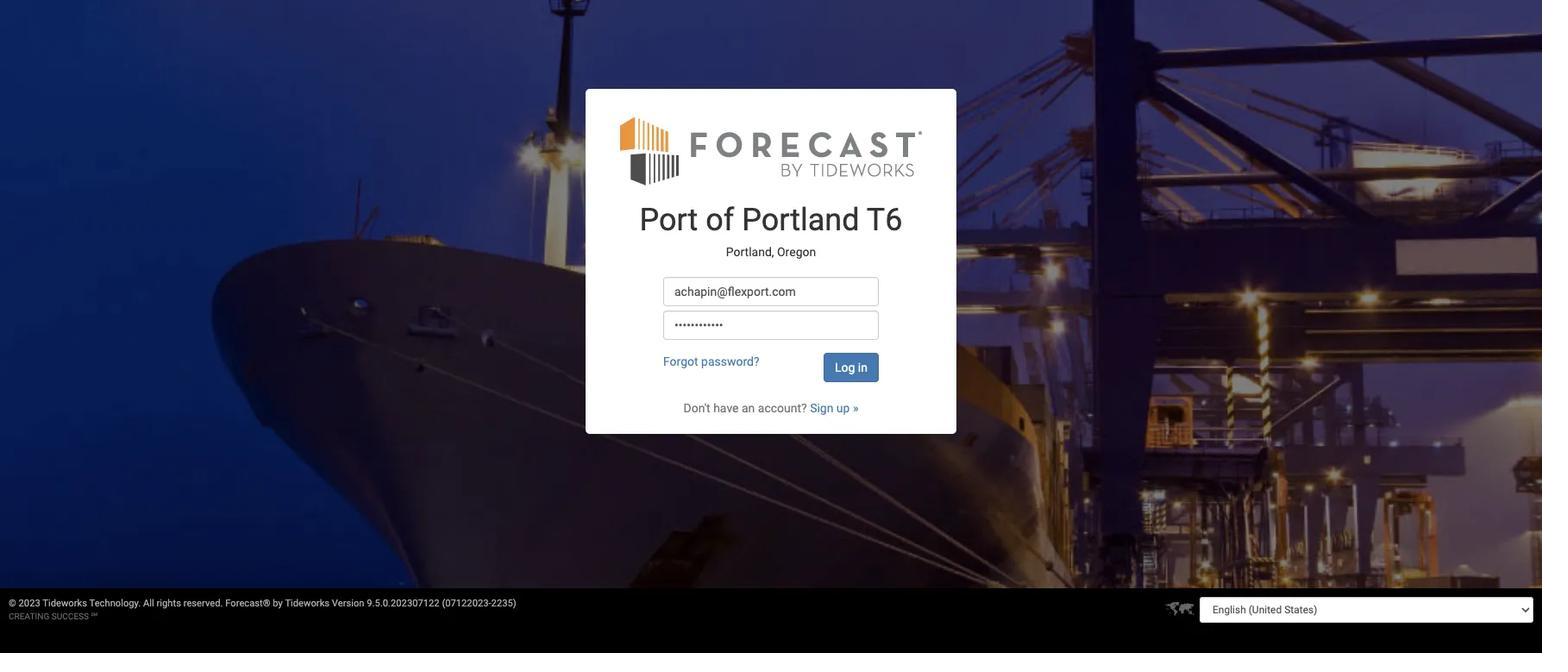 Task type: describe. For each thing, give the bounding box(es) containing it.
don't have an account? sign up »
[[684, 401, 859, 415]]

℠
[[91, 612, 98, 621]]

account?
[[758, 401, 807, 415]]

reserved.
[[183, 598, 223, 609]]

up
[[837, 401, 850, 415]]

Password password field
[[663, 310, 879, 340]]

2023
[[19, 598, 40, 609]]

port
[[640, 202, 698, 238]]

oregon
[[777, 245, 816, 259]]

©
[[9, 598, 16, 609]]

port of portland t6 portland, oregon
[[640, 202, 903, 259]]

forgot password? log in
[[663, 354, 868, 374]]

2 tideworks from the left
[[285, 598, 330, 609]]

version
[[332, 598, 364, 609]]

of
[[706, 202, 734, 238]]

© 2023 tideworks technology. all rights reserved. forecast® by tideworks version 9.5.0.202307122 (07122023-2235) creating success ℠
[[9, 598, 516, 621]]

forgot password? link
[[663, 354, 760, 368]]

creating
[[9, 612, 49, 621]]

in
[[858, 360, 868, 374]]

sign
[[810, 401, 834, 415]]



Task type: vqa. For each thing, say whether or not it's contained in the screenshot.
'Credits'
no



Task type: locate. For each thing, give the bounding box(es) containing it.
tideworks
[[43, 598, 87, 609], [285, 598, 330, 609]]

log in button
[[824, 353, 879, 382]]

(07122023-
[[442, 598, 491, 609]]

success
[[52, 612, 89, 621]]

tideworks right by
[[285, 598, 330, 609]]

forecast® by tideworks image
[[620, 115, 922, 186]]

sign up » link
[[810, 401, 859, 415]]

an
[[742, 401, 755, 415]]

2235)
[[491, 598, 516, 609]]

don't
[[684, 401, 711, 415]]

have
[[714, 401, 739, 415]]

technology.
[[89, 598, 141, 609]]

all
[[143, 598, 154, 609]]

portland
[[742, 202, 860, 238]]

»
[[853, 401, 859, 415]]

Email or username text field
[[663, 277, 879, 306]]

0 horizontal spatial tideworks
[[43, 598, 87, 609]]

password?
[[701, 354, 760, 368]]

t6
[[867, 202, 903, 238]]

rights
[[157, 598, 181, 609]]

portland,
[[726, 245, 774, 259]]

log
[[835, 360, 855, 374]]

1 tideworks from the left
[[43, 598, 87, 609]]

1 horizontal spatial tideworks
[[285, 598, 330, 609]]

forecast®
[[225, 598, 270, 609]]

forgot
[[663, 354, 698, 368]]

by
[[273, 598, 283, 609]]

tideworks up 'success'
[[43, 598, 87, 609]]

9.5.0.202307122
[[367, 598, 440, 609]]



